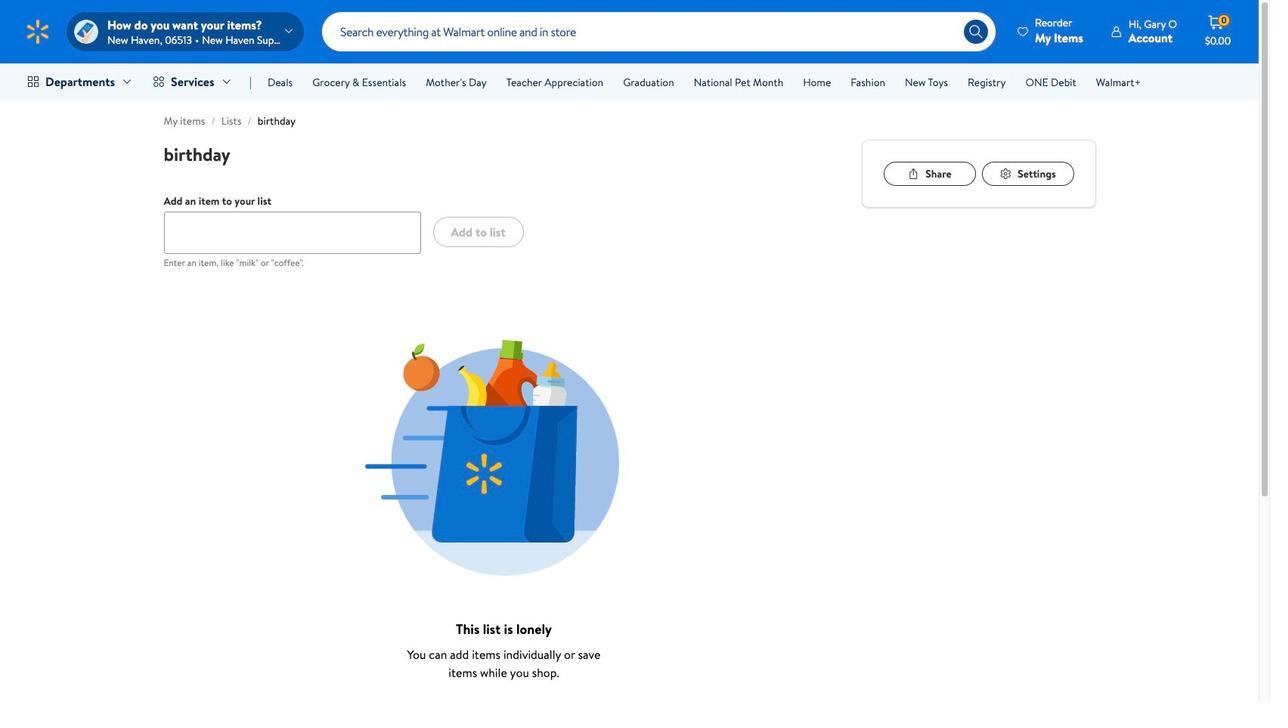 Task type: locate. For each thing, give the bounding box(es) containing it.
 image
[[74, 20, 98, 44]]

None text field
[[164, 212, 421, 254]]

Search search field
[[322, 12, 996, 51]]



Task type: vqa. For each thing, say whether or not it's contained in the screenshot.
password element
no



Task type: describe. For each thing, give the bounding box(es) containing it.
Walmart Site-Wide search field
[[322, 12, 996, 51]]

walmart homepage image
[[24, 18, 51, 45]]

search icon image
[[969, 24, 984, 39]]



